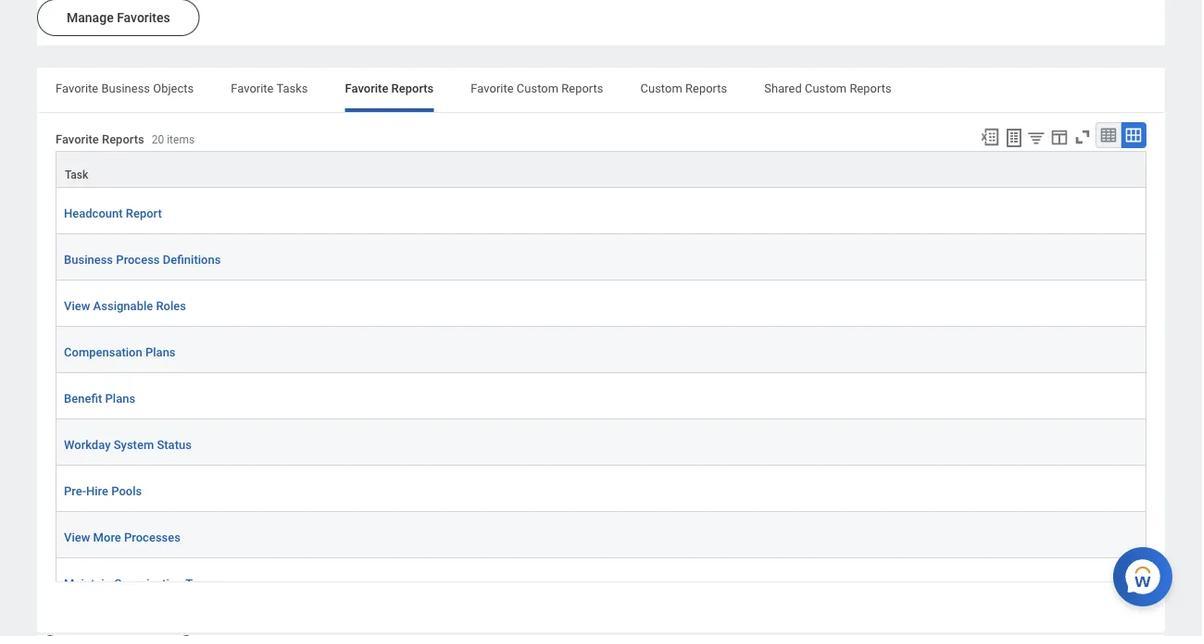 Task type: describe. For each thing, give the bounding box(es) containing it.
business process definitions
[[64, 253, 221, 267]]

roles
[[156, 299, 186, 313]]

manage
[[67, 10, 114, 25]]

business inside business process definitions link
[[64, 253, 113, 267]]

favorite for favorite custom reports
[[471, 81, 514, 95]]

organization
[[114, 577, 183, 591]]

workday system status
[[64, 438, 192, 452]]

system
[[114, 438, 154, 452]]

benefit plans link
[[64, 388, 135, 408]]

favorite reports
[[345, 81, 434, 95]]

click to view/edit grid preferences image
[[1050, 127, 1070, 147]]

fullscreen image
[[1073, 127, 1093, 147]]

export to worksheets image
[[1004, 127, 1026, 149]]

manage favorites
[[67, 10, 170, 25]]

pools
[[111, 484, 142, 498]]

custom for favorite
[[517, 81, 559, 95]]

favorite for favorite tasks
[[231, 81, 274, 95]]

objects
[[153, 81, 194, 95]]

favorites
[[117, 10, 170, 25]]

benefit plans
[[64, 392, 135, 406]]

20
[[152, 133, 164, 146]]

2 custom from the left
[[641, 81, 683, 95]]

task button
[[57, 152, 1146, 187]]

maintain organization types
[[64, 577, 218, 591]]

headcount
[[64, 206, 123, 220]]

favorite for favorite reports
[[345, 81, 389, 95]]

view assignable roles link
[[64, 296, 186, 315]]

shared custom reports
[[765, 81, 892, 95]]

compensation
[[64, 345, 142, 359]]

shared
[[765, 81, 802, 95]]

tasks
[[277, 81, 308, 95]]

table image
[[1100, 126, 1119, 145]]

view for view more processes
[[64, 531, 90, 545]]

headcount report link
[[64, 203, 162, 223]]

pre-hire pools link
[[64, 481, 142, 501]]

favorite custom reports
[[471, 81, 604, 95]]

reports for favorite reports
[[392, 81, 434, 95]]

items
[[167, 133, 195, 146]]

compensation plans
[[64, 345, 176, 359]]

hire
[[86, 484, 108, 498]]

maintain
[[64, 577, 111, 591]]

reports for favorite reports 20 items
[[102, 132, 144, 146]]

assignable
[[93, 299, 153, 313]]



Task type: vqa. For each thing, say whether or not it's contained in the screenshot.
Signed
no



Task type: locate. For each thing, give the bounding box(es) containing it.
favorite tasks
[[231, 81, 308, 95]]

export to excel image
[[980, 127, 1001, 147]]

custom
[[517, 81, 559, 95], [641, 81, 683, 95], [805, 81, 847, 95]]

pre-
[[64, 484, 86, 498]]

definitions
[[163, 253, 221, 267]]

0 vertical spatial business
[[101, 81, 150, 95]]

business left objects
[[101, 81, 150, 95]]

more
[[93, 531, 121, 545]]

processes
[[124, 531, 181, 545]]

business
[[101, 81, 150, 95], [64, 253, 113, 267]]

0 horizontal spatial custom
[[517, 81, 559, 95]]

0 horizontal spatial plans
[[105, 392, 135, 406]]

workday
[[64, 438, 111, 452]]

plans
[[145, 345, 176, 359], [105, 392, 135, 406]]

manage favorites button
[[37, 0, 200, 36]]

reports
[[392, 81, 434, 95], [562, 81, 604, 95], [686, 81, 728, 95], [850, 81, 892, 95], [102, 132, 144, 146]]

1 horizontal spatial custom
[[641, 81, 683, 95]]

view more processes
[[64, 531, 181, 545]]

maintain organization types link
[[64, 574, 218, 593]]

2 horizontal spatial custom
[[805, 81, 847, 95]]

1 custom from the left
[[517, 81, 559, 95]]

expand table image
[[1125, 126, 1144, 145]]

custom reports
[[641, 81, 728, 95]]

reports for custom reports
[[686, 81, 728, 95]]

1 vertical spatial plans
[[105, 392, 135, 406]]

favorite business objects
[[56, 81, 194, 95]]

plans for benefit plans
[[105, 392, 135, 406]]

business down the headcount
[[64, 253, 113, 267]]

favorite reports 20 items
[[56, 132, 195, 146]]

view
[[64, 299, 90, 313], [64, 531, 90, 545]]

1 view from the top
[[64, 299, 90, 313]]

1 horizontal spatial plans
[[145, 345, 176, 359]]

plans for compensation plans
[[145, 345, 176, 359]]

view left more
[[64, 531, 90, 545]]

compensation plans link
[[64, 342, 176, 362]]

pre-hire pools
[[64, 484, 142, 498]]

benefit
[[64, 392, 102, 406]]

1 vertical spatial business
[[64, 253, 113, 267]]

task row
[[56, 151, 1147, 188]]

view for view assignable roles
[[64, 299, 90, 313]]

3 custom from the left
[[805, 81, 847, 95]]

view assignable roles
[[64, 299, 186, 313]]

headcount report
[[64, 206, 162, 220]]

toolbar
[[972, 122, 1147, 151]]

types
[[186, 577, 218, 591]]

custom for shared
[[805, 81, 847, 95]]

favorite for favorite business objects
[[56, 81, 98, 95]]

workday system status link
[[64, 435, 192, 454]]

select to filter grid data image
[[1027, 128, 1047, 147]]

business process definitions link
[[64, 249, 221, 269]]

view left assignable
[[64, 299, 90, 313]]

status
[[157, 438, 192, 452]]

process
[[116, 253, 160, 267]]

task
[[65, 169, 88, 182]]

favorite
[[56, 81, 98, 95], [231, 81, 274, 95], [345, 81, 389, 95], [471, 81, 514, 95], [56, 132, 99, 146]]

1 vertical spatial view
[[64, 531, 90, 545]]

report
[[126, 206, 162, 220]]

0 vertical spatial view
[[64, 299, 90, 313]]

tab list containing favorite business objects
[[37, 68, 1166, 112]]

view inside 'link'
[[64, 531, 90, 545]]

2 view from the top
[[64, 531, 90, 545]]

plans down roles
[[145, 345, 176, 359]]

view more processes link
[[64, 527, 181, 547]]

tab list
[[37, 68, 1166, 112]]

plans right benefit
[[105, 392, 135, 406]]

0 vertical spatial plans
[[145, 345, 176, 359]]



